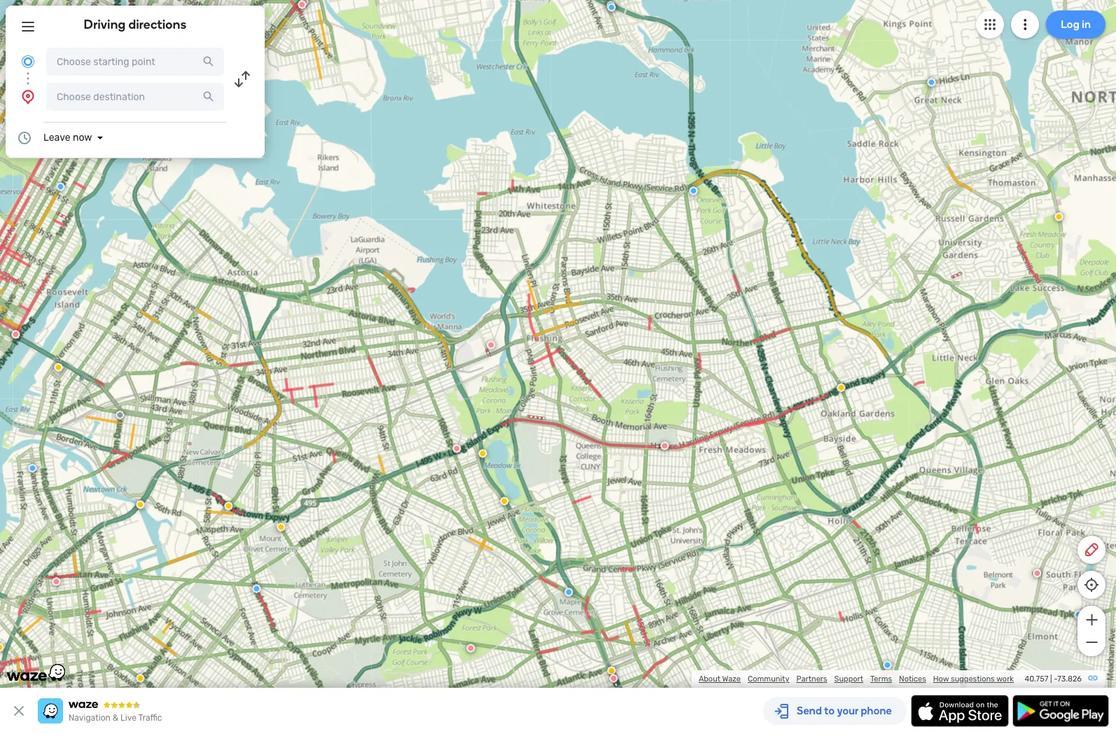 Task type: describe. For each thing, give the bounding box(es) containing it.
about waze community partners support terms notices how suggestions work
[[699, 675, 1015, 684]]

terms
[[871, 675, 893, 684]]

terms link
[[871, 675, 893, 684]]

accident image
[[116, 411, 124, 419]]

driving
[[84, 17, 126, 32]]

about waze link
[[699, 675, 741, 684]]

&
[[113, 713, 119, 723]]

partners
[[797, 675, 828, 684]]

community link
[[748, 675, 790, 684]]

suggestions
[[952, 675, 996, 684]]

zoom out image
[[1084, 634, 1101, 651]]

driving directions
[[84, 17, 187, 32]]

x image
[[11, 703, 27, 720]]

support link
[[835, 675, 864, 684]]

traffic
[[138, 713, 162, 723]]

current location image
[[20, 53, 36, 70]]

work
[[997, 675, 1015, 684]]

navigation
[[69, 713, 111, 723]]

0 horizontal spatial hazard image
[[225, 502, 233, 510]]

40.757 | -73.826
[[1025, 675, 1083, 684]]

link image
[[1088, 673, 1099, 684]]

about
[[699, 675, 721, 684]]

how
[[934, 675, 950, 684]]

clock image
[[16, 130, 33, 146]]

|
[[1051, 675, 1053, 684]]

now
[[73, 132, 92, 144]]

Choose destination text field
[[46, 83, 224, 111]]

2 horizontal spatial road closed image
[[487, 341, 496, 349]]

2 vertical spatial road closed image
[[467, 644, 475, 653]]

community
[[748, 675, 790, 684]]



Task type: locate. For each thing, give the bounding box(es) containing it.
police image
[[607, 1, 616, 9], [928, 78, 936, 87], [690, 187, 698, 195], [253, 585, 261, 593], [884, 661, 892, 670]]

road closed image
[[298, 0, 307, 9], [487, 341, 496, 349], [467, 644, 475, 653]]

partners link
[[797, 675, 828, 684]]

40.757
[[1025, 675, 1049, 684]]

notices link
[[900, 675, 927, 684]]

directions
[[129, 17, 187, 32]]

hazard image
[[1056, 213, 1064, 221], [54, 363, 63, 372], [479, 449, 487, 458], [136, 501, 145, 509], [277, 523, 285, 531], [0, 644, 4, 652], [608, 667, 616, 675], [136, 674, 145, 683]]

support
[[835, 675, 864, 684]]

1 horizontal spatial hazard image
[[501, 497, 509, 506]]

waze
[[723, 675, 741, 684]]

leave
[[43, 132, 70, 144]]

1 horizontal spatial road closed image
[[467, 644, 475, 653]]

pencil image
[[1084, 542, 1101, 558]]

notices
[[900, 675, 927, 684]]

how suggestions work link
[[934, 675, 1015, 684]]

-
[[1055, 675, 1058, 684]]

road closed image
[[300, 0, 309, 6], [12, 330, 20, 339], [661, 442, 669, 450], [453, 445, 461, 453], [1034, 569, 1042, 578], [52, 578, 61, 586], [610, 674, 618, 683]]

1 vertical spatial road closed image
[[487, 341, 496, 349]]

leave now
[[43, 132, 92, 144]]

live
[[121, 713, 137, 723]]

location image
[[20, 88, 36, 105]]

0 vertical spatial road closed image
[[298, 0, 307, 9]]

Choose starting point text field
[[46, 48, 224, 76]]

2 horizontal spatial hazard image
[[838, 384, 846, 392]]

zoom in image
[[1084, 612, 1101, 629]]

police image
[[608, 3, 616, 12], [56, 183, 65, 191], [28, 464, 37, 473], [565, 588, 573, 597], [1075, 611, 1084, 619]]

hazard image
[[838, 384, 846, 392], [501, 497, 509, 506], [225, 502, 233, 510]]

73.826
[[1058, 675, 1083, 684]]

navigation & live traffic
[[69, 713, 162, 723]]

0 horizontal spatial road closed image
[[298, 0, 307, 9]]



Task type: vqa. For each thing, say whether or not it's contained in the screenshot.
the How suggestions work LINK
yes



